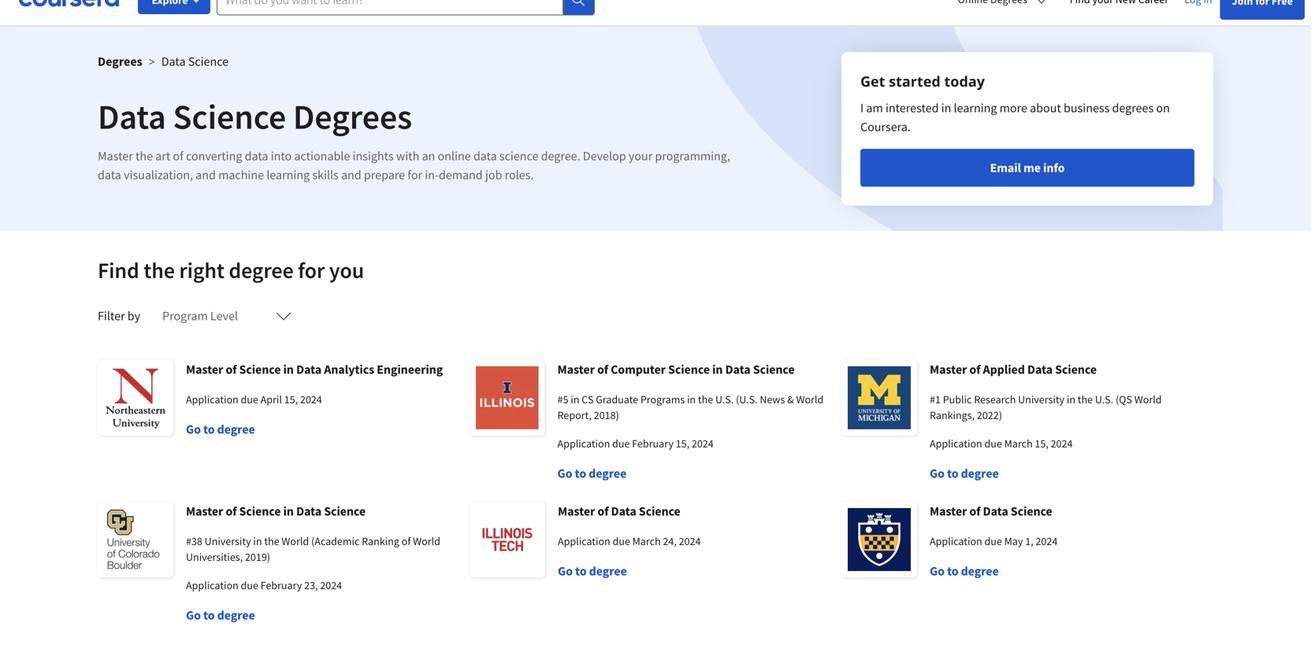 Task type: describe. For each thing, give the bounding box(es) containing it.
insights
[[353, 148, 394, 164]]

degrees > data science
[[98, 54, 229, 69]]

news
[[760, 393, 785, 407]]

master of applied data science
[[930, 362, 1097, 378]]

university inside "#38 university in the world (academic ranking of world universities, 2019)"
[[205, 535, 251, 549]]

#1 public research university in the u.s. (qs world rankings, 2022)
[[930, 393, 1163, 423]]

an
[[422, 148, 435, 164]]

2024 for application due march 15, 2024
[[1051, 437, 1073, 451]]

roles.
[[505, 167, 534, 183]]

go to degree down application due may 1, 2024
[[930, 564, 999, 579]]

program
[[162, 308, 208, 324]]

filter
[[98, 308, 125, 324]]

master for application due april 15, 2024
[[186, 362, 223, 378]]

due for application due april 15, 2024
[[241, 393, 258, 407]]

the inside #1 public research university in the u.s. (qs world rankings, 2022)
[[1078, 393, 1094, 407]]

am
[[867, 100, 884, 116]]

illinois tech image
[[470, 502, 546, 578]]

science up "converting"
[[173, 95, 286, 138]]

machine
[[218, 167, 264, 183]]

to down application due april 15, 2024
[[203, 422, 215, 438]]

#38 university in the world (academic ranking of world universities, 2019)
[[186, 535, 441, 564]]

your
[[629, 148, 653, 164]]

in right programs
[[687, 393, 696, 407]]

2024 for application due april 15, 2024
[[300, 393, 322, 407]]

master for #5 in cs graduate programs in the u.s. (u.s. news & world report, 2018)
[[558, 362, 595, 378]]

develop
[[583, 148, 626, 164]]

application for application due may 1, 2024
[[930, 535, 983, 549]]

right
[[179, 257, 225, 284]]

university inside #1 public research university in the u.s. (qs world rankings, 2022)
[[1019, 393, 1065, 407]]

to down 'application due march 15, 2024'
[[948, 466, 959, 482]]

february for computer
[[632, 437, 674, 451]]

i
[[861, 100, 864, 116]]

data science degrees
[[98, 95, 412, 138]]

in up "#38 university in the world (academic ranking of world universities, 2019)"
[[283, 504, 294, 520]]

application for application due february 23, 2024
[[186, 579, 239, 593]]

of for application due march 24, 2024
[[598, 504, 609, 520]]

march for 15,
[[1005, 437, 1033, 451]]

of for #5 in cs graduate programs in the u.s. (u.s. news & world report, 2018)
[[598, 362, 609, 378]]

more
[[1000, 100, 1028, 116]]

go down the universities,
[[186, 608, 201, 624]]

degree.
[[541, 148, 581, 164]]

ranking
[[362, 535, 400, 549]]

degrees link
[[98, 54, 142, 69]]

to down application due may 1, 2024
[[948, 564, 959, 579]]

1,
[[1026, 535, 1034, 549]]

the inside "#38 university in the world (academic ranking of world universities, 2019)"
[[264, 535, 280, 549]]

15, for master of applied data science
[[1035, 437, 1049, 451]]

due for application due may 1, 2024
[[985, 535, 1003, 549]]

degree up the program level dropdown button
[[229, 257, 294, 284]]

>
[[149, 54, 155, 69]]

(u.s.
[[736, 393, 758, 407]]

science up application due april 15, 2024
[[239, 362, 281, 378]]

in right #5 on the bottom left of the page
[[571, 393, 580, 407]]

visualization,
[[124, 167, 193, 183]]

degree down application due may 1, 2024
[[962, 564, 999, 579]]

application due march 15, 2024
[[930, 437, 1073, 451]]

demand
[[439, 167, 483, 183]]

#38
[[186, 535, 203, 549]]

u.s. inside #1 public research university in the u.s. (qs world rankings, 2022)
[[1096, 393, 1114, 407]]

in up #5 in cs graduate programs in the u.s. (u.s. news & world report, 2018)
[[713, 362, 723, 378]]

skills
[[312, 167, 339, 183]]

learning inside master the art of converting data into actionable insights with an online data science degree. develop your programming, data visualization, and machine learning skills and prepare for in-demand job roles.
[[267, 167, 310, 183]]

u.s. inside #5 in cs graduate programs in the u.s. (u.s. news & world report, 2018)
[[716, 393, 734, 407]]

go right 'illinois tech' image
[[558, 564, 573, 579]]

job
[[486, 167, 503, 183]]

find
[[98, 257, 139, 284]]

2018)
[[594, 408, 619, 423]]

master for application due may 1, 2024
[[930, 504, 968, 520]]

in-
[[425, 167, 439, 183]]

converting
[[186, 148, 242, 164]]

programming,
[[655, 148, 731, 164]]

world down master of science in data science
[[282, 535, 309, 549]]

2019)
[[245, 550, 270, 564]]

master of data science for may
[[930, 504, 1053, 520]]

science up #5 in cs graduate programs in the u.s. (u.s. news & world report, 2018)
[[669, 362, 710, 378]]

filter by
[[98, 308, 140, 324]]

science
[[500, 148, 539, 164]]

go down report,
[[558, 466, 573, 482]]

today
[[945, 72, 985, 91]]

0 horizontal spatial for
[[298, 257, 325, 284]]

get
[[861, 72, 886, 91]]

art
[[155, 148, 170, 164]]

degree down 'application due march 15, 2024'
[[962, 466, 999, 482]]

go to degree down application due february 15, 2024 in the bottom of the page
[[558, 466, 627, 482]]

computer
[[611, 362, 666, 378]]

email
[[991, 160, 1022, 176]]

master for application due march 24, 2024
[[558, 504, 595, 520]]

into
[[271, 148, 292, 164]]

master of science in data science
[[186, 504, 366, 520]]

0 horizontal spatial data
[[98, 167, 121, 183]]

master inside master the art of converting data into actionable insights with an online data science degree. develop your programming, data visualization, and machine learning skills and prepare for in-demand job roles.
[[98, 148, 133, 164]]

cs
[[582, 393, 594, 407]]

(qs
[[1116, 393, 1133, 407]]

level
[[210, 308, 238, 324]]

coursera image
[[19, 0, 119, 12]]

analytics
[[324, 362, 375, 378]]

data up "#38 university in the world (academic ranking of world universities, 2019)"
[[296, 504, 322, 520]]

with
[[396, 148, 420, 164]]

to down report,
[[575, 466, 587, 482]]

2024 for application due february 15, 2024
[[692, 437, 714, 451]]

go to degree down 'application due february 23, 2024'
[[186, 608, 255, 624]]

in inside #1 public research university in the u.s. (qs world rankings, 2022)
[[1067, 393, 1076, 407]]

data right "applied"
[[1028, 362, 1053, 378]]

public
[[943, 393, 972, 407]]

application for application due february 15, 2024
[[558, 437, 610, 451]]

engineering
[[377, 362, 443, 378]]

data left analytics
[[296, 362, 322, 378]]

world inside #1 public research university in the u.s. (qs world rankings, 2022)
[[1135, 393, 1163, 407]]

program level
[[162, 308, 238, 324]]

email me info button
[[861, 149, 1195, 187]]

info
[[1044, 160, 1065, 176]]

may
[[1005, 535, 1024, 549]]

rankings,
[[930, 408, 975, 423]]

coursera.
[[861, 119, 911, 135]]

2 and from the left
[[341, 167, 362, 183]]

2024 for application due may 1, 2024
[[1036, 535, 1058, 549]]



Task type: locate. For each thing, give the bounding box(es) containing it.
and
[[196, 167, 216, 183], [341, 167, 362, 183]]

1 vertical spatial university
[[205, 535, 251, 549]]

northeastern university image
[[98, 360, 173, 436]]

february down programs
[[632, 437, 674, 451]]

2024 right 23, on the left bottom of the page
[[320, 579, 342, 593]]

0 horizontal spatial learning
[[267, 167, 310, 183]]

the right find
[[144, 257, 175, 284]]

the left the (qs
[[1078, 393, 1094, 407]]

actionable
[[294, 148, 350, 164]]

master of data science up application due march 24, 2024
[[558, 504, 681, 520]]

0 horizontal spatial march
[[633, 535, 661, 549]]

15, for master of computer science in data science
[[676, 437, 690, 451]]

world
[[797, 393, 824, 407], [1135, 393, 1163, 407], [282, 535, 309, 549], [413, 535, 441, 549]]

application left april
[[186, 393, 239, 407]]

go right northeastern university image
[[186, 422, 201, 438]]

universities,
[[186, 550, 243, 564]]

data up application due may 1, 2024
[[984, 504, 1009, 520]]

#5 in cs graduate programs in the u.s. (u.s. news & world report, 2018)
[[558, 393, 824, 423]]

application for application due march 15, 2024
[[930, 437, 983, 451]]

on
[[1157, 100, 1171, 116]]

due for application due february 15, 2024
[[613, 437, 630, 451]]

for inside master the art of converting data into actionable insights with an online data science degree. develop your programming, data visualization, and machine learning skills and prepare for in-demand job roles.
[[408, 167, 423, 183]]

of up application due march 24, 2024
[[598, 504, 609, 520]]

master of data science for march
[[558, 504, 681, 520]]

1 horizontal spatial university
[[1019, 393, 1065, 407]]

application due march 24, 2024
[[558, 535, 701, 549]]

master of data science up application due may 1, 2024
[[930, 504, 1053, 520]]

master down program level
[[186, 362, 223, 378]]

and down "converting"
[[196, 167, 216, 183]]

1 vertical spatial learning
[[267, 167, 310, 183]]

1 horizontal spatial u.s.
[[1096, 393, 1114, 407]]

program level button
[[153, 297, 301, 335]]

march for 24,
[[633, 535, 661, 549]]

2024 right 1,
[[1036, 535, 1058, 549]]

degrees left >
[[98, 54, 142, 69]]

application for application due april 15, 2024
[[186, 393, 239, 407]]

master of computer science in data science
[[558, 362, 795, 378]]

february left 23, on the left bottom of the page
[[261, 579, 302, 593]]

to
[[203, 422, 215, 438], [575, 466, 587, 482], [948, 466, 959, 482], [576, 564, 587, 579], [948, 564, 959, 579], [203, 608, 215, 624]]

master up application due may 1, 2024
[[930, 504, 968, 520]]

data up art
[[98, 95, 166, 138]]

university up the universities,
[[205, 535, 251, 549]]

april
[[261, 393, 282, 407]]

application left may
[[930, 535, 983, 549]]

data up application due march 24, 2024
[[611, 504, 637, 520]]

None search field
[[217, 0, 595, 15]]

master for #38 university in the world (academic ranking of world universities, 2019)
[[186, 504, 223, 520]]

1 u.s. from the left
[[716, 393, 734, 407]]

university down master of applied data science
[[1019, 393, 1065, 407]]

master up application due march 24, 2024
[[558, 504, 595, 520]]

master up #38
[[186, 504, 223, 520]]

0 vertical spatial learning
[[954, 100, 998, 116]]

go to degree down application due april 15, 2024
[[186, 422, 255, 438]]

0 horizontal spatial and
[[196, 167, 216, 183]]

world right &
[[797, 393, 824, 407]]

me
[[1024, 160, 1041, 176]]

2024
[[300, 393, 322, 407], [692, 437, 714, 451], [1051, 437, 1073, 451], [679, 535, 701, 549], [1036, 535, 1058, 549], [320, 579, 342, 593]]

0 horizontal spatial degrees
[[98, 54, 142, 69]]

world inside #5 in cs graduate programs in the u.s. (u.s. news & world report, 2018)
[[797, 393, 824, 407]]

master up 'visualization,'
[[98, 148, 133, 164]]

learning
[[954, 100, 998, 116], [267, 167, 310, 183]]

0 horizontal spatial u.s.
[[716, 393, 734, 407]]

degree down application due march 24, 2024
[[589, 564, 627, 579]]

1 horizontal spatial february
[[632, 437, 674, 451]]

report,
[[558, 408, 592, 423]]

the left art
[[136, 148, 153, 164]]

go
[[186, 422, 201, 438], [558, 466, 573, 482], [930, 466, 945, 482], [558, 564, 573, 579], [930, 564, 945, 579], [186, 608, 201, 624]]

learning down into
[[267, 167, 310, 183]]

of right ranking
[[402, 535, 411, 549]]

master up the public
[[930, 362, 968, 378]]

february for science
[[261, 579, 302, 593]]

the inside #5 in cs graduate programs in the u.s. (u.s. news & world report, 2018)
[[698, 393, 714, 407]]

15,
[[284, 393, 298, 407], [676, 437, 690, 451], [1035, 437, 1049, 451]]

in down today
[[942, 100, 952, 116]]

master the art of converting data into actionable insights with an online data science degree. develop your programming, data visualization, and machine learning skills and prepare for in-demand job roles.
[[98, 148, 731, 183]]

2024 for application due february 23, 2024
[[320, 579, 342, 593]]

master up cs
[[558, 362, 595, 378]]

1 vertical spatial degrees
[[293, 95, 412, 138]]

1 vertical spatial february
[[261, 579, 302, 593]]

you
[[329, 257, 364, 284]]

1 horizontal spatial for
[[408, 167, 423, 183]]

due for application due march 24, 2024
[[613, 535, 631, 549]]

application
[[186, 393, 239, 407], [558, 437, 610, 451], [930, 437, 983, 451], [558, 535, 611, 549], [930, 535, 983, 549], [186, 579, 239, 593]]

1 vertical spatial march
[[633, 535, 661, 549]]

0 vertical spatial university
[[1019, 393, 1065, 407]]

of inside master the art of converting data into actionable insights with an online data science degree. develop your programming, data visualization, and machine learning skills and prepare for in-demand job roles.
[[173, 148, 184, 164]]

23,
[[304, 579, 318, 593]]

february
[[632, 437, 674, 451], [261, 579, 302, 593]]

1 horizontal spatial and
[[341, 167, 362, 183]]

2022)
[[978, 408, 1003, 423]]

1 and from the left
[[196, 167, 216, 183]]

application for application due march 24, 2024
[[558, 535, 611, 549]]

due for application due february 23, 2024
[[241, 579, 258, 593]]

application due may 1, 2024
[[930, 535, 1058, 549]]

2024 down #1 public research university in the u.s. (qs world rankings, 2022)
[[1051, 437, 1073, 451]]

university of illinois at urbana-champaign image
[[470, 360, 545, 436]]

2 horizontal spatial 15,
[[1035, 437, 1049, 451]]

due down 2018)
[[613, 437, 630, 451]]

started
[[889, 72, 941, 91]]

in up application due april 15, 2024
[[283, 362, 294, 378]]

learning inside i am interested in learning more about business degrees on coursera.
[[954, 100, 998, 116]]

of right art
[[173, 148, 184, 164]]

i am interested in learning more about business degrees on coursera.
[[861, 100, 1171, 135]]

0 vertical spatial degrees
[[98, 54, 142, 69]]

1 vertical spatial for
[[298, 257, 325, 284]]

university of michigan image
[[842, 360, 918, 436]]

of for application due may 1, 2024
[[970, 504, 981, 520]]

applied
[[984, 362, 1026, 378]]

the inside master the art of converting data into actionable insights with an online data science degree. develop your programming, data visualization, and machine learning skills and prepare for in-demand job roles.
[[136, 148, 153, 164]]

0 horizontal spatial university
[[205, 535, 251, 549]]

march down #1 public research university in the u.s. (qs world rankings, 2022)
[[1005, 437, 1033, 451]]

science up 24, at bottom
[[639, 504, 681, 520]]

go down rankings,
[[930, 466, 945, 482]]

master of data science
[[558, 504, 681, 520], [930, 504, 1053, 520]]

of up application due may 1, 2024
[[970, 504, 981, 520]]

world right ranking
[[413, 535, 441, 549]]

due left 24, at bottom
[[613, 535, 631, 549]]

interested
[[886, 100, 939, 116]]

data right >
[[161, 54, 186, 69]]

&
[[788, 393, 794, 407]]

1 horizontal spatial data
[[245, 148, 268, 164]]

in inside "#38 university in the world (academic ranking of world universities, 2019)"
[[253, 535, 262, 549]]

degree down 'application due february 23, 2024'
[[217, 608, 255, 624]]

business
[[1064, 100, 1110, 116]]

1 master of data science from the left
[[558, 504, 681, 520]]

due down 2022) at the right bottom
[[985, 437, 1003, 451]]

online
[[438, 148, 471, 164]]

data
[[161, 54, 186, 69], [98, 95, 166, 138], [296, 362, 322, 378], [726, 362, 751, 378], [1028, 362, 1053, 378], [296, 504, 322, 520], [611, 504, 637, 520], [984, 504, 1009, 520]]

the left the (u.s.
[[698, 393, 714, 407]]

1 horizontal spatial learning
[[954, 100, 998, 116]]

by
[[128, 308, 140, 324]]

0 horizontal spatial master of data science
[[558, 504, 681, 520]]

in
[[942, 100, 952, 116], [283, 362, 294, 378], [713, 362, 723, 378], [571, 393, 580, 407], [687, 393, 696, 407], [1067, 393, 1076, 407], [283, 504, 294, 520], [253, 535, 262, 549]]

prepare
[[364, 167, 405, 183]]

degrees
[[98, 54, 142, 69], [293, 95, 412, 138]]

application due february 23, 2024
[[186, 579, 342, 593]]

data
[[245, 148, 268, 164], [474, 148, 497, 164], [98, 167, 121, 183]]

(academic
[[311, 535, 360, 549]]

2 u.s. from the left
[[1096, 393, 1114, 407]]

data up machine
[[245, 148, 268, 164]]

about
[[1031, 100, 1062, 116]]

master of science in data analytics engineering
[[186, 362, 443, 378]]

1 horizontal spatial 15,
[[676, 437, 690, 451]]

0 vertical spatial for
[[408, 167, 423, 183]]

the up 2019)
[[264, 535, 280, 549]]

#5
[[558, 393, 569, 407]]

programs
[[641, 393, 685, 407]]

due down 2019)
[[241, 579, 258, 593]]

go to degree down application due march 24, 2024
[[558, 564, 627, 579]]

due left april
[[241, 393, 258, 407]]

go down application due may 1, 2024
[[930, 564, 945, 579]]

world right the (qs
[[1135, 393, 1163, 407]]

2024 for application due march 24, 2024
[[679, 535, 701, 549]]

research
[[975, 393, 1017, 407]]

15, down #5 in cs graduate programs in the u.s. (u.s. news & world report, 2018)
[[676, 437, 690, 451]]

degree down application due february 15, 2024 in the bottom of the page
[[589, 466, 627, 482]]

science
[[188, 54, 229, 69], [173, 95, 286, 138], [239, 362, 281, 378], [669, 362, 710, 378], [753, 362, 795, 378], [1056, 362, 1097, 378], [239, 504, 281, 520], [324, 504, 366, 520], [639, 504, 681, 520], [1011, 504, 1053, 520]]

science up #1 public research university in the u.s. (qs world rankings, 2022)
[[1056, 362, 1097, 378]]

application due april 15, 2024
[[186, 393, 322, 407]]

graduate
[[596, 393, 639, 407]]

2024 right 24, at bottom
[[679, 535, 701, 549]]

2 master of data science from the left
[[930, 504, 1053, 520]]

of left "applied"
[[970, 362, 981, 378]]

university of colorado boulder image
[[98, 502, 173, 578]]

science up "news"
[[753, 362, 795, 378]]

2 horizontal spatial data
[[474, 148, 497, 164]]

the
[[136, 148, 153, 164], [144, 257, 175, 284], [698, 393, 714, 407], [1078, 393, 1094, 407], [264, 535, 280, 549]]

of for application due april 15, 2024
[[226, 362, 237, 378]]

master for #1 public research university in the u.s. (qs world rankings, 2022)
[[930, 362, 968, 378]]

degree down application due april 15, 2024
[[217, 422, 255, 438]]

application right 'illinois tech' image
[[558, 535, 611, 549]]

0 vertical spatial march
[[1005, 437, 1033, 451]]

due
[[241, 393, 258, 407], [613, 437, 630, 451], [985, 437, 1003, 451], [613, 535, 631, 549], [985, 535, 1003, 549], [241, 579, 258, 593]]

email me info
[[991, 160, 1065, 176]]

15, right april
[[284, 393, 298, 407]]

u.s. left the (u.s.
[[716, 393, 734, 407]]

due for application due march 15, 2024
[[985, 437, 1003, 451]]

0 horizontal spatial 15,
[[284, 393, 298, 407]]

go to degree down 'application due march 15, 2024'
[[930, 466, 999, 482]]

in left the (qs
[[1067, 393, 1076, 407]]

in inside i am interested in learning more about business degrees on coursera.
[[942, 100, 952, 116]]

degrees
[[1113, 100, 1154, 116]]

for left in-
[[408, 167, 423, 183]]

science right >
[[188, 54, 229, 69]]

2024 down master of science in data analytics engineering
[[300, 393, 322, 407]]

1 horizontal spatial degrees
[[293, 95, 412, 138]]

of for #1 public research university in the u.s. (qs world rankings, 2022)
[[970, 362, 981, 378]]

science up 1,
[[1011, 504, 1053, 520]]

go to degree
[[186, 422, 255, 438], [558, 466, 627, 482], [930, 466, 999, 482], [558, 564, 627, 579], [930, 564, 999, 579], [186, 608, 255, 624]]

of inside "#38 university in the world (academic ranking of world universities, 2019)"
[[402, 535, 411, 549]]

data left 'visualization,'
[[98, 167, 121, 183]]

in up 2019)
[[253, 535, 262, 549]]

science up 2019)
[[239, 504, 281, 520]]

1 horizontal spatial master of data science
[[930, 504, 1053, 520]]

2024 down #5 in cs graduate programs in the u.s. (u.s. news & world report, 2018)
[[692, 437, 714, 451]]

get started today
[[861, 72, 985, 91]]

24,
[[663, 535, 677, 549]]

data up the (u.s.
[[726, 362, 751, 378]]

0 horizontal spatial february
[[261, 579, 302, 593]]

data science link
[[161, 54, 229, 69]]

to down the universities,
[[203, 608, 215, 624]]

find the right degree for you
[[98, 257, 364, 284]]

of up the universities,
[[226, 504, 237, 520]]

to down application due march 24, 2024
[[576, 564, 587, 579]]

1 horizontal spatial march
[[1005, 437, 1033, 451]]

university of pittsburgh image
[[842, 502, 918, 578]]

What do you want to learn? text field
[[217, 0, 564, 15]]

of up application due april 15, 2024
[[226, 362, 237, 378]]

of up graduate
[[598, 362, 609, 378]]

science up (academic at the bottom of the page
[[324, 504, 366, 520]]

data up job
[[474, 148, 497, 164]]

application due february 15, 2024
[[558, 437, 714, 451]]

15, down #1 public research university in the u.s. (qs world rankings, 2022)
[[1035, 437, 1049, 451]]

learning down today
[[954, 100, 998, 116]]

of for #38 university in the world (academic ranking of world universities, 2019)
[[226, 504, 237, 520]]

0 vertical spatial february
[[632, 437, 674, 451]]

#1
[[930, 393, 941, 407]]

march left 24, at bottom
[[633, 535, 661, 549]]



Task type: vqa. For each thing, say whether or not it's contained in the screenshot.


